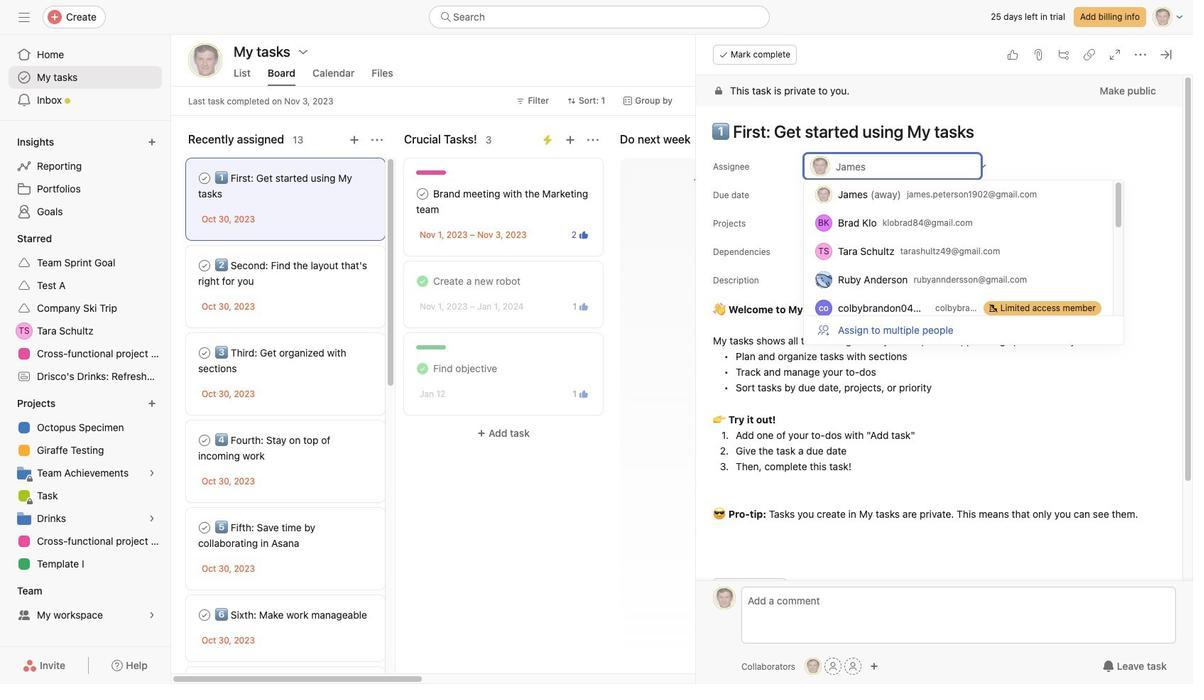 Task type: vqa. For each thing, say whether or not it's contained in the screenshot.
Accountable
no



Task type: describe. For each thing, give the bounding box(es) containing it.
2 mark complete image from the top
[[196, 345, 213, 362]]

1️⃣ first: get started using my tasks dialog
[[696, 35, 1193, 684]]

2 add task image from the left
[[565, 134, 576, 146]]

teams element
[[0, 578, 170, 629]]

completed image for completed option
[[414, 360, 431, 377]]

1 like. you liked this task image
[[580, 302, 588, 311]]

Task Name text field
[[703, 115, 1166, 148]]

Completed checkbox
[[414, 360, 431, 377]]

1 like. you liked this task image
[[580, 390, 588, 398]]

see details, my workspace image
[[148, 611, 156, 619]]

description document
[[698, 300, 1166, 522]]

projects element
[[0, 391, 170, 578]]

clear due date image
[[909, 190, 918, 199]]

add subtask image
[[1058, 49, 1070, 60]]

main content inside 1️⃣ first: get started using my tasks dialog
[[696, 75, 1183, 684]]

1 add task image from the left
[[349, 134, 360, 146]]



Task type: locate. For each thing, give the bounding box(es) containing it.
2 completed image from the top
[[414, 360, 431, 377]]

more actions for this task image
[[1135, 49, 1147, 60]]

1 vertical spatial completed image
[[414, 360, 431, 377]]

completed image
[[414, 273, 431, 290], [414, 360, 431, 377]]

global element
[[0, 35, 170, 120]]

0 vertical spatial mark complete image
[[196, 257, 213, 274]]

list box
[[429, 6, 770, 28], [804, 180, 1124, 345]]

1 horizontal spatial add task image
[[565, 134, 576, 146]]

insights element
[[0, 129, 170, 226]]

remove assignee image
[[878, 162, 887, 170]]

rules for crucial tasks! image
[[542, 134, 553, 146]]

0 horizontal spatial add task image
[[349, 134, 360, 146]]

mark complete image
[[196, 257, 213, 274], [196, 345, 213, 362]]

add task image left more section actions image
[[349, 134, 360, 146]]

add task image
[[349, 134, 360, 146], [565, 134, 576, 146]]

mark complete image
[[196, 170, 213, 187], [414, 185, 431, 202], [196, 432, 213, 449], [196, 519, 213, 536], [196, 607, 213, 624]]

0 likes. click to like this task image
[[1007, 49, 1019, 60]]

Mark complete checkbox
[[196, 257, 213, 274], [196, 607, 213, 624]]

add or remove collaborators image
[[870, 662, 879, 671]]

0 horizontal spatial list box
[[429, 6, 770, 28]]

see details, drinks image
[[148, 514, 156, 523]]

1 vertical spatial mark complete checkbox
[[196, 607, 213, 624]]

0 vertical spatial list box
[[429, 6, 770, 28]]

2 mark complete checkbox from the top
[[196, 607, 213, 624]]

add task image left more section actions icon
[[565, 134, 576, 146]]

0 vertical spatial mark complete checkbox
[[196, 257, 213, 274]]

2 likes. you liked this task image
[[580, 231, 588, 239]]

1 vertical spatial list box
[[804, 180, 1124, 345]]

1 completed image from the top
[[414, 273, 431, 290]]

close details image
[[1161, 49, 1172, 60]]

1 mark complete image from the top
[[196, 257, 213, 274]]

main content
[[696, 75, 1183, 684]]

hide sidebar image
[[18, 11, 30, 23]]

copy task link image
[[1084, 49, 1095, 60]]

completed image for completed checkbox
[[414, 273, 431, 290]]

1 vertical spatial mark complete image
[[196, 345, 213, 362]]

Completed checkbox
[[414, 273, 431, 290]]

1 mark complete checkbox from the top
[[196, 257, 213, 274]]

Mark complete checkbox
[[196, 170, 213, 187], [414, 185, 431, 202], [196, 345, 213, 362], [196, 432, 213, 449], [196, 519, 213, 536]]

James text field
[[804, 153, 982, 179]]

attachments: add a file to this task, 1️⃣ first: get started using my tasks image
[[1033, 49, 1044, 60]]

starred element
[[0, 226, 170, 391]]

full screen image
[[1110, 49, 1121, 60]]

0 vertical spatial completed image
[[414, 273, 431, 290]]

new project or portfolio image
[[148, 399, 156, 408]]

1 horizontal spatial list box
[[804, 180, 1124, 345]]

new insights image
[[148, 138, 156, 146]]

see details, team achievements image
[[148, 469, 156, 477]]

show options image
[[298, 46, 309, 58]]

more section actions image
[[587, 134, 599, 146]]

more section actions image
[[372, 134, 383, 146]]



